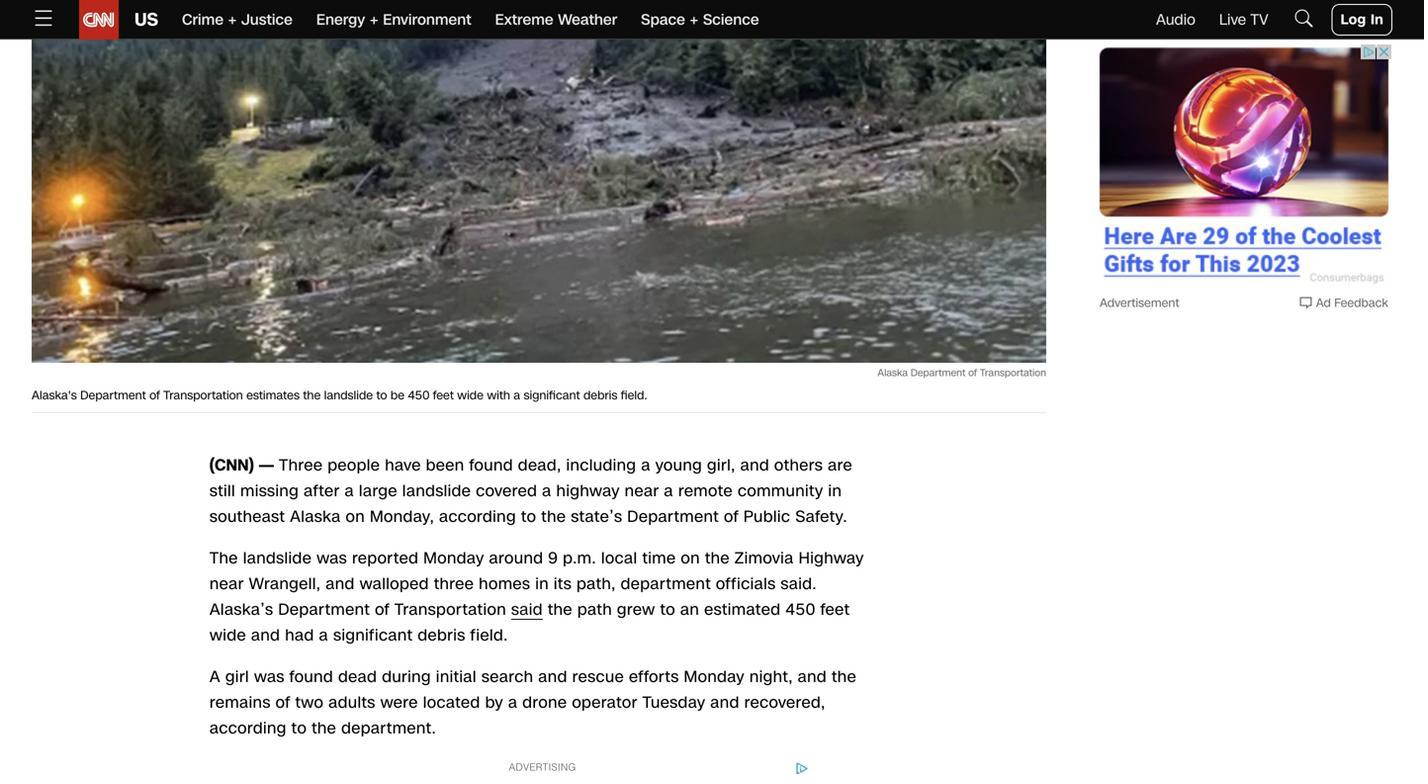 Task type: locate. For each thing, give the bounding box(es) containing it.
a girl was found dead during initial search and rescue efforts monday night, and the remains of two adults were located by a drone operator tuesday and recovered, according to the department.
[[210, 667, 857, 740]]

feet right be
[[433, 388, 454, 404]]

wide left the with
[[457, 388, 484, 404]]

+ right 'crime'
[[228, 9, 237, 30]]

was left 'reported'
[[317, 548, 347, 570]]

the inside three people have been found dead, including a young girl, and others are still missing after a large landslide covered a highway near a remote community in southeast alaska on monday, according to the state's department of public safety.
[[542, 506, 566, 529]]

450 down said. in the bottom of the page
[[786, 599, 816, 622]]

450 inside the path grew to an estimated 450 feet wide and had a significant debris field.
[[786, 599, 816, 622]]

0 vertical spatial landslide
[[324, 388, 373, 404]]

1 vertical spatial alaska
[[290, 506, 341, 529]]

0 vertical spatial wide
[[457, 388, 484, 404]]

dead,
[[518, 455, 562, 477]]

1 vertical spatial feet
[[821, 599, 850, 622]]

the up 9 at the left bottom
[[542, 506, 566, 529]]

0 horizontal spatial feet
[[433, 388, 454, 404]]

debris
[[584, 388, 618, 404], [418, 625, 466, 647]]

0 horizontal spatial was
[[254, 667, 285, 689]]

monday up tuesday
[[684, 667, 745, 689]]

debris up initial
[[418, 625, 466, 647]]

1 vertical spatial found
[[290, 667, 334, 689]]

a
[[514, 388, 521, 404], [642, 455, 651, 477], [345, 481, 354, 503], [542, 481, 552, 503], [664, 481, 674, 503], [319, 625, 329, 647], [509, 692, 518, 715]]

2 vertical spatial transportation
[[395, 599, 507, 622]]

1 horizontal spatial in
[[829, 481, 842, 503]]

search icon image
[[1293, 6, 1317, 30]]

walloped
[[360, 574, 429, 596]]

1 horizontal spatial feet
[[821, 599, 850, 622]]

cnn —
[[215, 455, 279, 477]]

extreme weather link
[[495, 0, 618, 40]]

highway
[[557, 481, 620, 503]]

to left an
[[661, 599, 676, 622]]

0 horizontal spatial landslide
[[243, 548, 312, 570]]

1 horizontal spatial 450
[[786, 599, 816, 622]]

wide down alaska's
[[210, 625, 246, 647]]

environment
[[383, 9, 472, 30]]

monday up three
[[424, 548, 485, 570]]

0 vertical spatial department
[[911, 366, 966, 380]]

including
[[567, 455, 637, 477]]

cnn
[[215, 455, 249, 477]]

to down two
[[292, 718, 307, 740]]

significant right the with
[[524, 388, 580, 404]]

0 vertical spatial alaska
[[878, 366, 908, 380]]

0 horizontal spatial department
[[80, 388, 146, 404]]

+ right "energy"
[[370, 9, 379, 30]]

people
[[328, 455, 380, 477]]

us link
[[119, 0, 158, 40]]

significant up dead
[[333, 625, 413, 647]]

0 horizontal spatial alaska
[[290, 506, 341, 529]]

0 vertical spatial 450
[[408, 388, 430, 404]]

+ for crime
[[228, 9, 237, 30]]

have
[[385, 455, 421, 477]]

2 + from the left
[[370, 9, 379, 30]]

0 horizontal spatial significant
[[333, 625, 413, 647]]

1 vertical spatial landslide
[[403, 481, 471, 503]]

0 horizontal spatial found
[[290, 667, 334, 689]]

feet inside the path grew to an estimated 450 feet wide and had a significant debris field.
[[821, 599, 850, 622]]

field.
[[621, 388, 648, 404], [471, 625, 508, 647]]

state's department of
[[571, 506, 739, 529]]

1 horizontal spatial +
[[370, 9, 379, 30]]

near up state's department of
[[625, 481, 660, 503]]

search
[[482, 667, 534, 689]]

450
[[408, 388, 430, 404], [786, 599, 816, 622]]

0 vertical spatial near
[[625, 481, 660, 503]]

to inside a girl was found dead during initial search and rescue efforts monday night, and the remains of two adults were located by a drone operator tuesday and recovered, according to the department.
[[292, 718, 307, 740]]

0 horizontal spatial on
[[346, 506, 365, 529]]

crime + justice link
[[182, 0, 293, 40]]

safety.
[[796, 506, 848, 529]]

0 horizontal spatial transportation
[[163, 388, 243, 404]]

in
[[829, 481, 842, 503], [536, 574, 549, 596]]

transportation for alaska
[[980, 366, 1047, 380]]

log in link
[[1333, 4, 1393, 36]]

located
[[423, 692, 481, 715]]

said
[[512, 599, 543, 622]]

wide
[[457, 388, 484, 404], [210, 625, 246, 647]]

was inside the landslide was reported monday around 9 p.m. local time on the zimovia highway near wrangell, and walloped three homes in its path, department officials said. alaska's department of transportation
[[317, 548, 347, 570]]

near inside the landslide was reported monday around 9 p.m. local time on the zimovia highway near wrangell, and walloped three homes in its path, department officials said. alaska's department of transportation
[[210, 574, 244, 596]]

2 horizontal spatial transportation
[[980, 366, 1047, 380]]

9
[[549, 548, 558, 570]]

the path grew to an estimated 450 feet wide and had a significant debris field.
[[210, 599, 850, 647]]

space + science link
[[641, 0, 760, 40]]

was right girl
[[254, 667, 285, 689]]

on inside three people have been found dead, including a young girl, and others are still missing after a large landslide covered a highway near a remote community in southeast alaska on monday, according to the state's department of public safety.
[[346, 506, 365, 529]]

and right tuesday
[[711, 692, 740, 715]]

2 horizontal spatial +
[[690, 9, 699, 30]]

space + science
[[641, 9, 760, 30]]

1 vertical spatial wide
[[210, 625, 246, 647]]

1 vertical spatial was
[[254, 667, 285, 689]]

0 horizontal spatial in
[[536, 574, 549, 596]]

+
[[228, 9, 237, 30], [370, 9, 379, 30], [690, 9, 699, 30]]

missing
[[240, 481, 299, 503]]

1 vertical spatial significant
[[333, 625, 413, 647]]

near
[[625, 481, 660, 503], [210, 574, 244, 596]]

1 horizontal spatial transportation
[[395, 599, 507, 622]]

landslide up monday, according
[[403, 481, 471, 503]]

landslide
[[324, 388, 373, 404], [403, 481, 471, 503], [243, 548, 312, 570]]

1 vertical spatial field.
[[471, 625, 508, 647]]

and down 'reported'
[[326, 574, 355, 596]]

a right 'by'
[[509, 692, 518, 715]]

space
[[641, 9, 686, 30]]

0 horizontal spatial 450
[[408, 388, 430, 404]]

0 vertical spatial transportation
[[980, 366, 1047, 380]]

the landslide was reported monday around 9 p.m. local time on the zimovia highway near wrangell, and walloped three homes in its path, department officials said. alaska's department of transportation
[[210, 548, 865, 622]]

was
[[317, 548, 347, 570], [254, 667, 285, 689]]

the up 'officials'
[[705, 548, 730, 570]]

found up two
[[290, 667, 334, 689]]

0 vertical spatial significant
[[524, 388, 580, 404]]

2 vertical spatial department
[[278, 599, 370, 622]]

1 vertical spatial monday
[[684, 667, 745, 689]]

young
[[656, 455, 703, 477]]

field. up including
[[621, 388, 648, 404]]

and left had
[[251, 625, 280, 647]]

department
[[621, 574, 711, 596]]

transportation
[[980, 366, 1047, 380], [163, 388, 243, 404], [395, 599, 507, 622]]

found up "covered"
[[470, 455, 513, 477]]

0 vertical spatial debris
[[584, 388, 618, 404]]

1 horizontal spatial on
[[681, 548, 701, 570]]

on down large
[[346, 506, 365, 529]]

a left young
[[642, 455, 651, 477]]

monday inside the landslide was reported monday around 9 p.m. local time on the zimovia highway near wrangell, and walloped three homes in its path, department officials said. alaska's department of transportation
[[424, 548, 485, 570]]

1 horizontal spatial monday
[[684, 667, 745, 689]]

science
[[703, 9, 760, 30]]

found
[[470, 455, 513, 477], [290, 667, 334, 689]]

landslide inside three people have been found dead, including a young girl, and others are still missing after a large landslide covered a highway near a remote community in southeast alaska on monday, according to the state's department of public safety.
[[403, 481, 471, 503]]

alaska department of transportation
[[878, 366, 1047, 380]]

to down "covered"
[[521, 506, 537, 529]]

0 horizontal spatial near
[[210, 574, 244, 596]]

three people have been found dead, including a young girl, and others are still missing after a large landslide covered a highway near a remote community in southeast alaska on monday, according to the state's department of public safety.
[[210, 455, 853, 529]]

community
[[738, 481, 824, 503]]

others
[[775, 455, 823, 477]]

of inside a girl was found dead during initial search and rescue efforts monday night, and the remains of two adults were located by a drone operator tuesday and recovered, according to the department.
[[276, 692, 290, 715]]

1 horizontal spatial landslide
[[324, 388, 373, 404]]

department.
[[341, 718, 436, 740]]

justice
[[241, 9, 293, 30]]

450 right be
[[408, 388, 430, 404]]

field. up search
[[471, 625, 508, 647]]

1 vertical spatial department
[[80, 388, 146, 404]]

a right had
[[319, 625, 329, 647]]

0 vertical spatial found
[[470, 455, 513, 477]]

monday
[[424, 548, 485, 570], [684, 667, 745, 689]]

1 vertical spatial near
[[210, 574, 244, 596]]

southeast
[[210, 506, 285, 529]]

a inside a girl was found dead during initial search and rescue efforts monday night, and the remains of two adults were located by a drone operator tuesday and recovered, according to the department.
[[509, 692, 518, 715]]

0 vertical spatial on
[[346, 506, 365, 529]]

debris up including
[[584, 388, 618, 404]]

0 vertical spatial in
[[829, 481, 842, 503]]

0 horizontal spatial field.
[[471, 625, 508, 647]]

to
[[376, 388, 387, 404], [521, 506, 537, 529], [661, 599, 676, 622], [292, 718, 307, 740]]

in left its
[[536, 574, 549, 596]]

local
[[601, 548, 638, 570]]

1 horizontal spatial department
[[278, 599, 370, 622]]

girl
[[225, 667, 249, 689]]

and inside the landslide was reported monday around 9 p.m. local time on the zimovia highway near wrangell, and walloped three homes in its path, department officials said. alaska's department of transportation
[[326, 574, 355, 596]]

path,
[[577, 574, 616, 596]]

on
[[346, 506, 365, 529], [681, 548, 701, 570]]

1 horizontal spatial was
[[317, 548, 347, 570]]

tuesday
[[643, 692, 706, 715]]

0 horizontal spatial monday
[[424, 548, 485, 570]]

near down the
[[210, 574, 244, 596]]

1 vertical spatial 450
[[786, 599, 816, 622]]

feedback
[[1335, 295, 1389, 312]]

0 horizontal spatial wide
[[210, 625, 246, 647]]

estimated
[[705, 599, 781, 622]]

1 horizontal spatial significant
[[524, 388, 580, 404]]

and right girl,
[[741, 455, 770, 477]]

1 horizontal spatial found
[[470, 455, 513, 477]]

1 vertical spatial on
[[681, 548, 701, 570]]

was inside a girl was found dead during initial search and rescue efforts monday night, and the remains of two adults were located by a drone operator tuesday and recovered, according to the department.
[[254, 667, 285, 689]]

log in
[[1341, 10, 1384, 29]]

feet
[[433, 388, 454, 404], [821, 599, 850, 622]]

in down are
[[829, 481, 842, 503]]

alaska's department of transportation estimates the landslide to be 450 feet wide with a significant debris field.
[[32, 388, 648, 404]]

the down its
[[548, 599, 573, 622]]

transportation inside the landslide was reported monday around 9 p.m. local time on the zimovia highway near wrangell, and walloped three homes in its path, department officials said. alaska's department of transportation
[[395, 599, 507, 622]]

the
[[210, 548, 238, 570]]

2 vertical spatial landslide
[[243, 548, 312, 570]]

the
[[303, 388, 321, 404], [542, 506, 566, 529], [705, 548, 730, 570], [548, 599, 573, 622], [832, 667, 857, 689], [312, 718, 337, 740]]

field. inside the path grew to an estimated 450 feet wide and had a significant debris field.
[[471, 625, 508, 647]]

of
[[969, 366, 978, 380], [150, 388, 160, 404], [375, 599, 390, 622], [276, 692, 290, 715]]

be
[[391, 388, 405, 404]]

a
[[210, 667, 221, 689]]

0 vertical spatial was
[[317, 548, 347, 570]]

its
[[554, 574, 572, 596]]

1 + from the left
[[228, 9, 237, 30]]

0 vertical spatial monday
[[424, 548, 485, 570]]

was for and
[[317, 548, 347, 570]]

3 + from the left
[[690, 9, 699, 30]]

still
[[210, 481, 236, 503]]

grew
[[617, 599, 656, 622]]

wrangell,
[[249, 574, 321, 596]]

landslide up wrangell,
[[243, 548, 312, 570]]

live
[[1220, 9, 1247, 30]]

officials
[[716, 574, 776, 596]]

0 horizontal spatial +
[[228, 9, 237, 30]]

alaska's
[[210, 599, 274, 622]]

1 vertical spatial in
[[536, 574, 549, 596]]

alaska inside three people have been found dead, including a young girl, and others are still missing after a large landslide covered a highway near a remote community in southeast alaska on monday, according to the state's department of public safety.
[[290, 506, 341, 529]]

1 horizontal spatial alaska
[[878, 366, 908, 380]]

1 vertical spatial transportation
[[163, 388, 243, 404]]

open menu icon image
[[32, 6, 55, 30]]

0 horizontal spatial debris
[[418, 625, 466, 647]]

landslide left be
[[324, 388, 373, 404]]

2 horizontal spatial landslide
[[403, 481, 471, 503]]

0 vertical spatial field.
[[621, 388, 648, 404]]

large
[[359, 481, 398, 503]]

2 horizontal spatial department
[[911, 366, 966, 380]]

on right time
[[681, 548, 701, 570]]

transportation for alaska's
[[163, 388, 243, 404]]

been
[[426, 455, 465, 477]]

1 horizontal spatial near
[[625, 481, 660, 503]]

+ right space
[[690, 9, 699, 30]]

two
[[295, 692, 324, 715]]

a down young
[[664, 481, 674, 503]]

1 vertical spatial debris
[[418, 625, 466, 647]]

feet down highway
[[821, 599, 850, 622]]



Task type: vqa. For each thing, say whether or not it's contained in the screenshot.
Alaska's Department
yes



Task type: describe. For each thing, give the bounding box(es) containing it.
the inside the path grew to an estimated 450 feet wide and had a significant debris field.
[[548, 599, 573, 622]]

estimates
[[246, 388, 300, 404]]

and up drone at the bottom of the page
[[539, 667, 568, 689]]

0 vertical spatial feet
[[433, 388, 454, 404]]

to inside three people have been found dead, including a young girl, and others are still missing after a large landslide covered a highway near a remote community in southeast alaska on monday, according to the state's department of public safety.
[[521, 506, 537, 529]]

advertisement region
[[1096, 44, 1393, 291]]

efforts
[[629, 667, 679, 689]]

remote
[[679, 481, 733, 503]]

and inside the path grew to an estimated 450 feet wide and had a significant debris field.
[[251, 625, 280, 647]]

1 horizontal spatial wide
[[457, 388, 484, 404]]

monday, according
[[370, 506, 516, 529]]

public
[[744, 506, 791, 529]]

to left be
[[376, 388, 387, 404]]

the right estimates
[[303, 388, 321, 404]]

dead
[[338, 667, 377, 689]]

of inside the landslide was reported monday around 9 p.m. local time on the zimovia highway near wrangell, and walloped three homes in its path, department officials said. alaska's department of transportation
[[375, 599, 390, 622]]

time
[[643, 548, 676, 570]]

initial
[[436, 667, 477, 689]]

live tv
[[1220, 9, 1269, 30]]

during
[[382, 667, 431, 689]]

log
[[1341, 10, 1367, 29]]

landslide inside the landslide was reported monday around 9 p.m. local time on the zimovia highway near wrangell, and walloped three homes in its path, department officials said. alaska's department of transportation
[[243, 548, 312, 570]]

highway
[[799, 548, 865, 570]]

three
[[434, 574, 474, 596]]

department inside the landslide was reported monday around 9 p.m. local time on the zimovia highway near wrangell, and walloped three homes in its path, department officials said. alaska's department of transportation
[[278, 599, 370, 622]]

department for alaska
[[911, 366, 966, 380]]

remains
[[210, 692, 271, 715]]

and inside three people have been found dead, including a young girl, and others are still missing after a large landslide covered a highway near a remote community in southeast alaska on monday, according to the state's department of public safety.
[[741, 455, 770, 477]]

1 horizontal spatial field.
[[621, 388, 648, 404]]

by
[[485, 692, 504, 715]]

path
[[578, 599, 613, 622]]

crime + justice
[[182, 9, 293, 30]]

a down dead,
[[542, 481, 552, 503]]

were
[[381, 692, 418, 715]]

—
[[259, 455, 274, 477]]

wide inside the path grew to an estimated 450 feet wide and had a significant debris field.
[[210, 625, 246, 647]]

monday inside a girl was found dead during initial search and rescue efforts monday night, and the remains of two adults were located by a drone operator tuesday and recovered, according to the department.
[[684, 667, 745, 689]]

operator
[[572, 692, 638, 715]]

debris inside the path grew to an estimated 450 feet wide and had a significant debris field.
[[418, 625, 466, 647]]

on inside the landslide was reported monday around 9 p.m. local time on the zimovia highway near wrangell, and walloped three homes in its path, department officials said. alaska's department of transportation
[[681, 548, 701, 570]]

ad feedback
[[1317, 295, 1389, 312]]

said.
[[781, 574, 817, 596]]

are
[[828, 455, 853, 477]]

girl,
[[708, 455, 736, 477]]

ad
[[1317, 295, 1332, 312]]

in inside three people have been found dead, including a young girl, and others are still missing after a large landslide covered a highway near a remote community in southeast alaska on monday, according to the state's department of public safety.
[[829, 481, 842, 503]]

extreme
[[495, 9, 554, 30]]

and up recovered,
[[798, 667, 827, 689]]

had
[[285, 625, 314, 647]]

was for of
[[254, 667, 285, 689]]

crime
[[182, 9, 224, 30]]

around
[[489, 548, 544, 570]]

significant inside the path grew to an estimated 450 feet wide and had a significant debris field.
[[333, 625, 413, 647]]

energy
[[317, 9, 365, 30]]

after
[[304, 481, 340, 503]]

a inside the path grew to an estimated 450 feet wide and had a significant debris field.
[[319, 625, 329, 647]]

zimovia
[[735, 548, 794, 570]]

department for alaska's
[[80, 388, 146, 404]]

+ for energy
[[370, 9, 379, 30]]

energy + environment link
[[317, 0, 472, 40]]

tv
[[1251, 9, 1269, 30]]

rescue
[[573, 667, 624, 689]]

found inside three people have been found dead, including a young girl, and others are still missing after a large landslide covered a highway near a remote community in southeast alaska on monday, according to the state's department of public safety.
[[470, 455, 513, 477]]

us
[[135, 7, 158, 32]]

drone
[[523, 692, 567, 715]]

audio link
[[1157, 9, 1196, 30]]

p.m.
[[563, 548, 597, 570]]

in inside the landslide was reported monday around 9 p.m. local time on the zimovia highway near wrangell, and walloped three homes in its path, department officials said. alaska's department of transportation
[[536, 574, 549, 596]]

alaska's
[[32, 388, 77, 404]]

+ for space
[[690, 9, 699, 30]]

said link
[[512, 599, 543, 622]]

weather
[[558, 9, 618, 30]]

in
[[1372, 10, 1384, 29]]

the down two
[[312, 718, 337, 740]]

a down people
[[345, 481, 354, 503]]

three
[[279, 455, 323, 477]]

according
[[210, 718, 287, 740]]

alaska's department of transportation shared an image of the landslide on facebook which the agency estimates to be 450 feet wide, with a significant debris field, according to the post. image
[[32, 0, 1047, 363]]

recovered,
[[745, 692, 826, 715]]

1 horizontal spatial debris
[[584, 388, 618, 404]]

a right the with
[[514, 388, 521, 404]]

with
[[487, 388, 511, 404]]

reported
[[352, 548, 419, 570]]

live tv link
[[1220, 9, 1269, 30]]

extreme weather
[[495, 9, 618, 30]]

audio
[[1157, 9, 1196, 30]]

energy + environment
[[317, 9, 472, 30]]

an
[[681, 599, 700, 622]]

the inside the landslide was reported monday around 9 p.m. local time on the zimovia highway near wrangell, and walloped three homes in its path, department officials said. alaska's department of transportation
[[705, 548, 730, 570]]

night,
[[750, 667, 793, 689]]

found inside a girl was found dead during initial search and rescue efforts monday night, and the remains of two adults were located by a drone operator tuesday and recovered, according to the department.
[[290, 667, 334, 689]]

covered
[[476, 481, 538, 503]]

near inside three people have been found dead, including a young girl, and others are still missing after a large landslide covered a highway near a remote community in southeast alaska on monday, according to the state's department of public safety.
[[625, 481, 660, 503]]

to inside the path grew to an estimated 450 feet wide and had a significant debris field.
[[661, 599, 676, 622]]

advertising
[[509, 763, 577, 774]]

the right night,
[[832, 667, 857, 689]]



